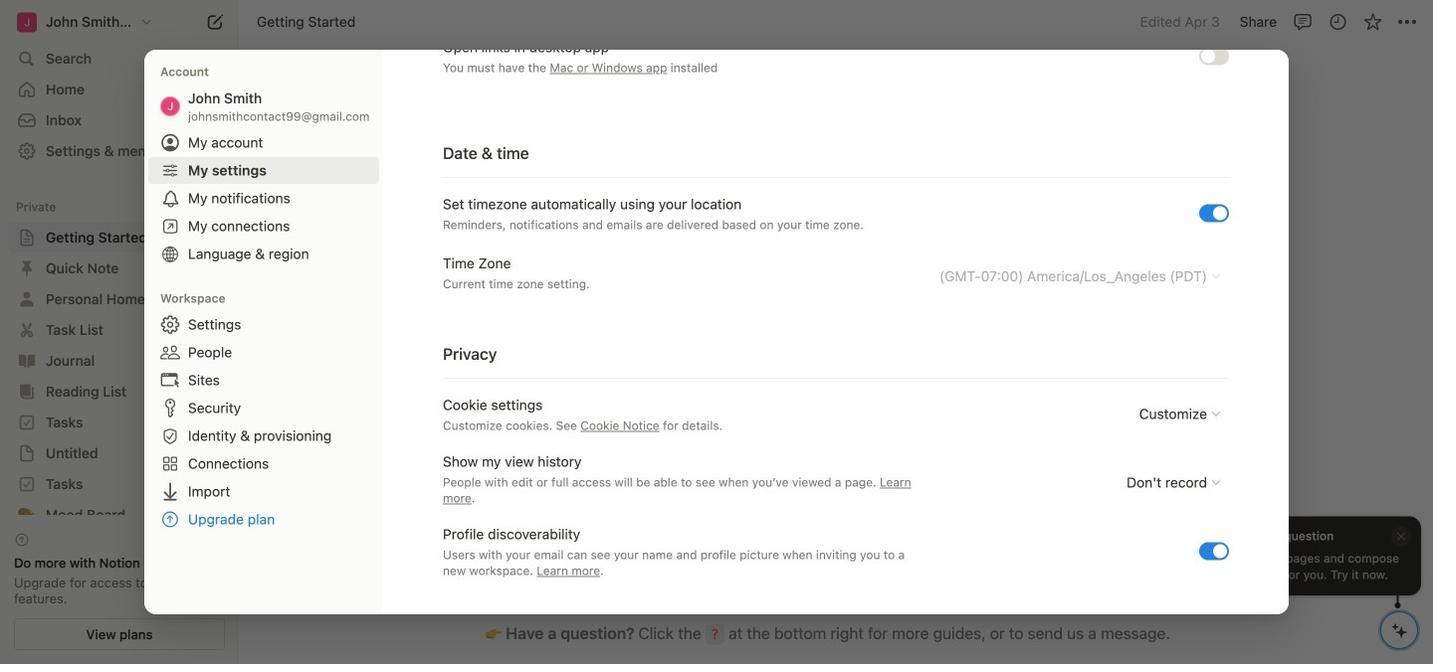 Task type: locate. For each thing, give the bounding box(es) containing it.
👉 image
[[486, 624, 502, 645]]

👋 image
[[486, 218, 502, 239]]

new page image
[[203, 10, 227, 34]]

dismiss image
[[211, 534, 225, 548]]

updates image
[[1328, 12, 1348, 32]]



Task type: describe. For each thing, give the bounding box(es) containing it.
comments image
[[1294, 12, 1314, 32]]

close tooltip image
[[1396, 530, 1408, 544]]

favorite image
[[1363, 12, 1383, 32]]



Task type: vqa. For each thing, say whether or not it's contained in the screenshot.
Close sidebar image
no



